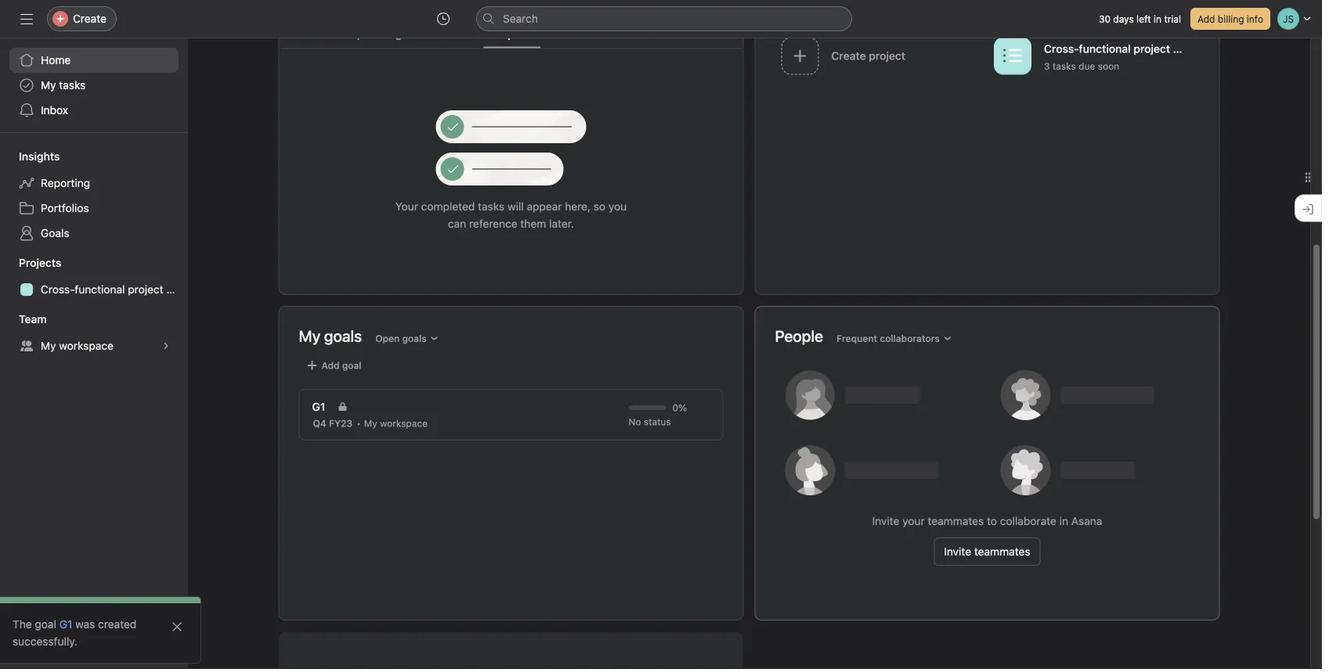 Task type: locate. For each thing, give the bounding box(es) containing it.
tasks inside cross-functional project plan 3 tasks due soon
[[1053, 61, 1076, 72]]

your
[[395, 200, 418, 213]]

completed
[[484, 27, 540, 40]]

teammates left to
[[928, 515, 984, 528]]

workspace down cross-functional project plan link
[[59, 340, 114, 353]]

2 vertical spatial invite
[[44, 643, 72, 656]]

invite left the your
[[872, 515, 900, 528]]

add goal button
[[299, 355, 369, 377]]

g1 up the q4
[[312, 401, 325, 414]]

tasks
[[1053, 61, 1076, 72], [59, 79, 86, 92], [478, 200, 505, 213]]

workspace inside the teams element
[[59, 340, 114, 353]]

project inside cross-functional project plan link
[[128, 283, 163, 296]]

goal up successfully.
[[35, 618, 56, 631]]

close image
[[171, 621, 183, 634]]

upcoming
[[349, 27, 402, 40]]

1 vertical spatial workspace
[[380, 418, 428, 429]]

home
[[41, 54, 71, 67]]

q4 fy23 button
[[309, 416, 356, 432]]

cross-
[[1044, 42, 1079, 55], [41, 283, 75, 296]]

cross-functional project plan 3 tasks due soon
[[1044, 42, 1195, 72]]

tasks up reference
[[478, 200, 505, 213]]

1 vertical spatial teammates
[[974, 546, 1031, 559]]

so
[[594, 200, 606, 213]]

1 vertical spatial plan
[[166, 283, 188, 296]]

fy23
[[329, 418, 353, 429]]

goal inside button
[[342, 360, 362, 371]]

1 horizontal spatial cross-
[[1044, 42, 1079, 55]]

invite down the g1 link at left
[[44, 643, 72, 656]]

home link
[[9, 48, 179, 73]]

1 vertical spatial add
[[322, 360, 340, 371]]

1 horizontal spatial tasks
[[478, 200, 505, 213]]

0 horizontal spatial invite
[[44, 643, 72, 656]]

insights
[[19, 150, 60, 163]]

in
[[1154, 13, 1162, 24], [1060, 515, 1069, 528]]

goal
[[342, 360, 362, 371], [35, 618, 56, 631]]

0 horizontal spatial cross-
[[41, 283, 75, 296]]

0 horizontal spatial functional
[[75, 283, 125, 296]]

no status
[[629, 417, 671, 428]]

1 vertical spatial tasks
[[59, 79, 86, 92]]

completed button
[[484, 27, 540, 48]]

hide sidebar image
[[20, 13, 33, 25]]

goals
[[41, 227, 69, 240]]

cross- for cross-functional project plan
[[41, 283, 75, 296]]

cross- up "3" in the right of the page
[[1044, 42, 1079, 55]]

tasks inside the your completed tasks will appear here, so you can reference them later.
[[478, 200, 505, 213]]

invite
[[872, 515, 900, 528], [944, 546, 971, 559], [44, 643, 72, 656]]

0 horizontal spatial in
[[1060, 515, 1069, 528]]

your completed tasks will appear here, so you can reference them later.
[[395, 200, 627, 230]]

1 vertical spatial in
[[1060, 515, 1069, 528]]

0 vertical spatial g1
[[312, 401, 325, 414]]

invite inside button
[[44, 643, 72, 656]]

add for add goal
[[322, 360, 340, 371]]

teammates down to
[[974, 546, 1031, 559]]

search button
[[476, 6, 852, 31]]

plan inside cross-functional project plan 3 tasks due soon
[[1173, 42, 1195, 55]]

info
[[1247, 13, 1264, 24]]

plan down trial
[[1173, 42, 1195, 55]]

goals
[[402, 333, 427, 344]]

goal down my goals
[[342, 360, 362, 371]]

0 horizontal spatial g1
[[59, 618, 72, 631]]

workspace right •
[[380, 418, 428, 429]]

portfolios
[[41, 202, 89, 215]]

0 vertical spatial functional
[[1079, 42, 1131, 55]]

invite down invite your teammates to collaborate in asana
[[944, 546, 971, 559]]

project for cross-functional project plan 3 tasks due soon
[[1134, 42, 1170, 55]]

appear
[[527, 200, 562, 213]]

0 vertical spatial tasks
[[1053, 61, 1076, 72]]

will
[[508, 200, 524, 213]]

open goals button
[[368, 328, 446, 350]]

tasks right "3" in the right of the page
[[1053, 61, 1076, 72]]

open
[[375, 333, 400, 344]]

functional for cross-functional project plan
[[75, 283, 125, 296]]

soon
[[1098, 61, 1120, 72]]

0 vertical spatial cross-
[[1044, 42, 1079, 55]]

project down the left
[[1134, 42, 1170, 55]]

project inside cross-functional project plan 3 tasks due soon
[[1134, 42, 1170, 55]]

billing
[[1218, 13, 1244, 24]]

0 vertical spatial workspace
[[59, 340, 114, 353]]

1 vertical spatial cross-
[[41, 283, 75, 296]]

cross- down projects
[[41, 283, 75, 296]]

2 vertical spatial tasks
[[478, 200, 505, 213]]

my inside global element
[[41, 79, 56, 92]]

cross- inside cross-functional project plan 3 tasks due soon
[[1044, 42, 1079, 55]]

plan up the see details, my workspace image
[[166, 283, 188, 296]]

reporting
[[41, 177, 90, 190]]

0 horizontal spatial add
[[322, 360, 340, 371]]

1 vertical spatial invite
[[944, 546, 971, 559]]

plan inside projects element
[[166, 283, 188, 296]]

functional up the soon
[[1079, 42, 1131, 55]]

functional up the teams element on the left
[[75, 283, 125, 296]]

g1 left was
[[59, 618, 72, 631]]

0 vertical spatial my
[[41, 79, 56, 92]]

functional inside cross-functional project plan 3 tasks due soon
[[1079, 42, 1131, 55]]

1 horizontal spatial add
[[1198, 13, 1215, 24]]

goal for the
[[35, 618, 56, 631]]

functional inside projects element
[[75, 283, 125, 296]]

add
[[1198, 13, 1215, 24], [322, 360, 340, 371]]

0 horizontal spatial plan
[[166, 283, 188, 296]]

invite teammates button
[[934, 538, 1041, 566]]

my right •
[[364, 418, 377, 429]]

1 horizontal spatial project
[[1134, 42, 1170, 55]]

invite inside 'button'
[[944, 546, 971, 559]]

1 vertical spatial g1
[[59, 618, 72, 631]]

2 horizontal spatial invite
[[944, 546, 971, 559]]

history image
[[437, 13, 450, 25]]

in right the left
[[1154, 13, 1162, 24]]

projects element
[[0, 249, 188, 306]]

create project
[[832, 49, 906, 62]]

1 horizontal spatial invite
[[872, 515, 900, 528]]

teammates
[[928, 515, 984, 528], [974, 546, 1031, 559]]

1 horizontal spatial plan
[[1173, 42, 1195, 55]]

2 vertical spatial my
[[364, 418, 377, 429]]

add billing info
[[1198, 13, 1264, 24]]

0 horizontal spatial workspace
[[59, 340, 114, 353]]

my goals
[[299, 327, 362, 345]]

my down team at the top of page
[[41, 340, 56, 353]]

project for cross-functional project plan
[[128, 283, 163, 296]]

invite button
[[15, 635, 82, 664]]

workspace
[[59, 340, 114, 353], [380, 418, 428, 429]]

functional
[[1079, 42, 1131, 55], [75, 283, 125, 296]]

1 horizontal spatial functional
[[1079, 42, 1131, 55]]

cross- inside projects element
[[41, 283, 75, 296]]

my up inbox
[[41, 79, 56, 92]]

1 horizontal spatial workspace
[[380, 418, 428, 429]]

left
[[1137, 13, 1151, 24]]

cross-functional project plan link
[[9, 277, 188, 302]]

plan
[[1173, 42, 1195, 55], [166, 283, 188, 296]]

see details, my workspace image
[[161, 342, 171, 351]]

them
[[520, 217, 546, 230]]

add down my goals
[[322, 360, 340, 371]]

0 vertical spatial project
[[1134, 42, 1170, 55]]

my
[[41, 79, 56, 92], [41, 340, 56, 353], [364, 418, 377, 429]]

completed
[[421, 200, 475, 213]]

reference
[[469, 217, 518, 230]]

0 horizontal spatial tasks
[[59, 79, 86, 92]]

0 vertical spatial plan
[[1173, 42, 1195, 55]]

0 vertical spatial goal
[[342, 360, 362, 371]]

days
[[1113, 13, 1134, 24]]

1 horizontal spatial goal
[[342, 360, 362, 371]]

0 vertical spatial invite
[[872, 515, 900, 528]]

project
[[1134, 42, 1170, 55], [128, 283, 163, 296]]

frequent
[[837, 333, 877, 344]]

1 vertical spatial goal
[[35, 618, 56, 631]]

2 horizontal spatial tasks
[[1053, 61, 1076, 72]]

team button
[[0, 312, 47, 327]]

0 horizontal spatial goal
[[35, 618, 56, 631]]

1 vertical spatial functional
[[75, 283, 125, 296]]

project up the see details, my workspace image
[[128, 283, 163, 296]]

0 vertical spatial in
[[1154, 13, 1162, 24]]

1 vertical spatial project
[[128, 283, 163, 296]]

in left asana
[[1060, 515, 1069, 528]]

team
[[19, 313, 47, 326]]

projects
[[19, 257, 61, 269]]

q4 fy23 • my workspace
[[313, 418, 428, 429]]

1 vertical spatial my
[[41, 340, 56, 353]]

cross- for cross-functional project plan 3 tasks due soon
[[1044, 42, 1079, 55]]

my for my tasks
[[41, 79, 56, 92]]

to
[[987, 515, 997, 528]]

add left billing
[[1198, 13, 1215, 24]]

0 vertical spatial add
[[1198, 13, 1215, 24]]

tasks down home on the left top
[[59, 79, 86, 92]]

30
[[1099, 13, 1111, 24]]

my inside the teams element
[[41, 340, 56, 353]]

0 horizontal spatial project
[[128, 283, 163, 296]]



Task type: vqa. For each thing, say whether or not it's contained in the screenshot.
'info'
yes



Task type: describe. For each thing, give the bounding box(es) containing it.
frequent collaborators button
[[830, 328, 959, 350]]

my for my workspace
[[41, 340, 56, 353]]

projects button
[[0, 255, 61, 271]]

my tasks link
[[9, 73, 179, 98]]

open goals
[[375, 333, 427, 344]]

0 vertical spatial teammates
[[928, 515, 984, 528]]

the goal g1
[[13, 618, 72, 631]]

collaborators
[[880, 333, 940, 344]]

q4
[[313, 418, 326, 429]]

30 days left in trial
[[1099, 13, 1181, 24]]

my workspace link
[[9, 334, 179, 359]]

was
[[75, 618, 95, 631]]

cross-functional project plan
[[41, 283, 188, 296]]

your
[[903, 515, 925, 528]]

list image
[[1003, 47, 1022, 65]]

teammates inside 'button'
[[974, 546, 1031, 559]]

teams element
[[0, 306, 188, 362]]

search
[[503, 12, 538, 25]]

inbox
[[41, 104, 68, 117]]

goals link
[[9, 221, 179, 246]]

create button
[[47, 6, 117, 31]]

overdue button
[[421, 27, 465, 48]]

was created successfully.
[[13, 618, 137, 649]]

due
[[1079, 61, 1095, 72]]

plan for cross-functional project plan 3 tasks due soon
[[1173, 42, 1195, 55]]

g1 link
[[59, 618, 72, 631]]

1 horizontal spatial g1
[[312, 401, 325, 414]]

created
[[98, 618, 137, 631]]

successfully.
[[13, 636, 77, 649]]

my workspace
[[41, 340, 114, 353]]

goal for add
[[342, 360, 362, 371]]

asana
[[1072, 515, 1102, 528]]

global element
[[0, 38, 188, 132]]

3
[[1044, 61, 1050, 72]]

0%
[[673, 403, 687, 414]]

invite for invite teammates
[[944, 546, 971, 559]]

can
[[448, 217, 466, 230]]

1 horizontal spatial in
[[1154, 13, 1162, 24]]

upcoming button
[[349, 27, 402, 48]]

add for add billing info
[[1198, 13, 1215, 24]]

insights element
[[0, 143, 188, 249]]

you
[[609, 200, 627, 213]]

invite for invite your teammates to collaborate in asana
[[872, 515, 900, 528]]

•
[[356, 418, 361, 429]]

add goal
[[322, 360, 362, 371]]

the
[[13, 618, 32, 631]]

portfolios link
[[9, 196, 179, 221]]

add billing info button
[[1191, 8, 1271, 30]]

people
[[775, 327, 823, 345]]

reporting link
[[9, 171, 179, 196]]

my tasks
[[41, 79, 86, 92]]

no
[[629, 417, 641, 428]]

collaborate
[[1000, 515, 1057, 528]]

status
[[644, 417, 671, 428]]

create project link
[[775, 32, 988, 82]]

search list box
[[476, 6, 852, 31]]

plan for cross-functional project plan
[[166, 283, 188, 296]]

functional for cross-functional project plan 3 tasks due soon
[[1079, 42, 1131, 55]]

later.
[[549, 217, 574, 230]]

here,
[[565, 200, 591, 213]]

inbox link
[[9, 98, 179, 123]]

insights button
[[0, 149, 60, 165]]

tasks inside global element
[[59, 79, 86, 92]]

trial
[[1164, 13, 1181, 24]]

invite teammates
[[944, 546, 1031, 559]]

invite your teammates to collaborate in asana
[[872, 515, 1102, 528]]

frequent collaborators
[[837, 333, 940, 344]]

create
[[73, 12, 107, 25]]

overdue
[[421, 27, 465, 40]]



